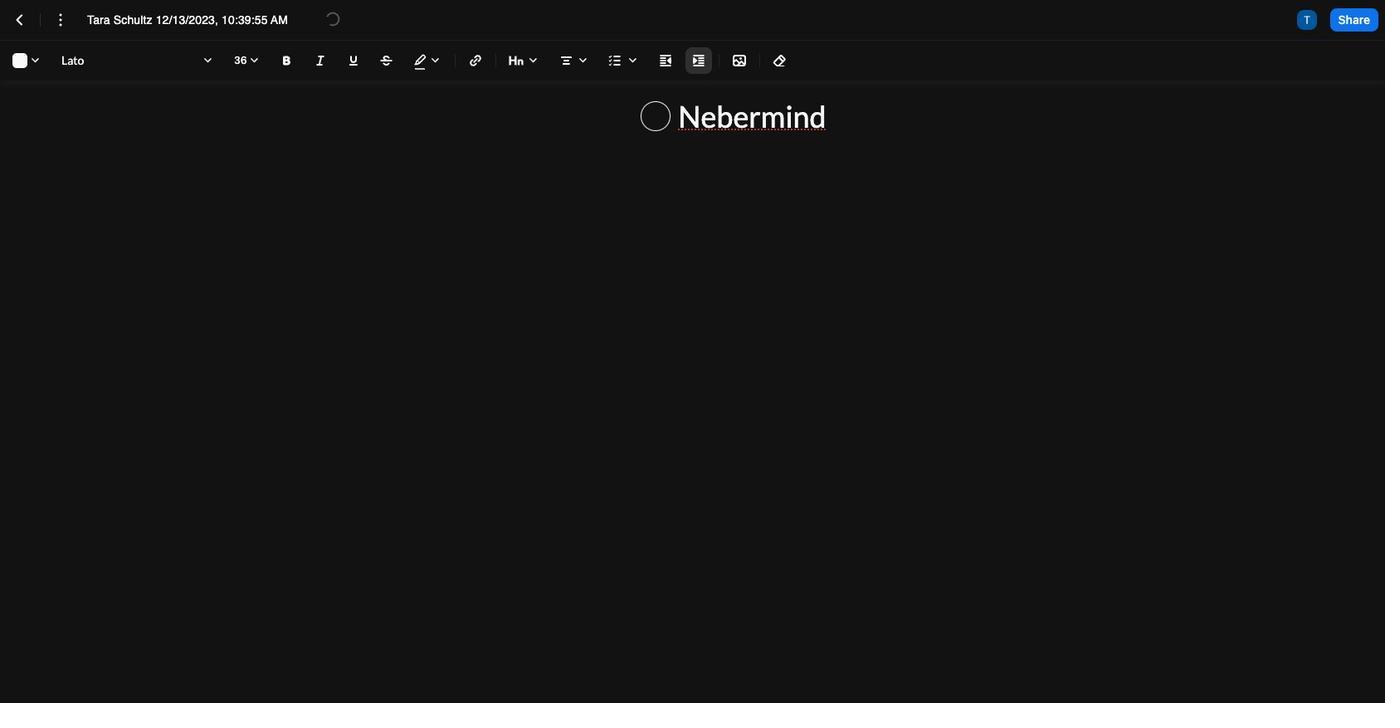 Task type: describe. For each thing, give the bounding box(es) containing it.
strikethrough image
[[377, 51, 397, 71]]

italic image
[[311, 51, 330, 71]]

36
[[234, 54, 247, 66]]

share
[[1339, 12, 1371, 26]]

clear style image
[[771, 51, 791, 71]]

lato
[[61, 53, 84, 67]]

link image
[[466, 51, 486, 71]]

decrease indent image
[[656, 51, 676, 71]]

more image
[[51, 10, 71, 30]]

underline image
[[344, 51, 364, 71]]



Task type: vqa. For each thing, say whether or not it's contained in the screenshot.
note
no



Task type: locate. For each thing, give the bounding box(es) containing it.
progress bar
[[325, 11, 341, 27]]

insert image image
[[730, 51, 750, 71]]

nebermind
[[679, 98, 827, 135]]

bold image
[[277, 51, 297, 71]]

all notes image
[[10, 10, 30, 30]]

share button
[[1331, 8, 1379, 32]]

increase indent image
[[689, 51, 709, 71]]

36 button
[[228, 47, 267, 74]]

None text field
[[87, 12, 313, 28]]

tara schultz image
[[1298, 10, 1318, 30]]

lato button
[[55, 47, 221, 74]]



